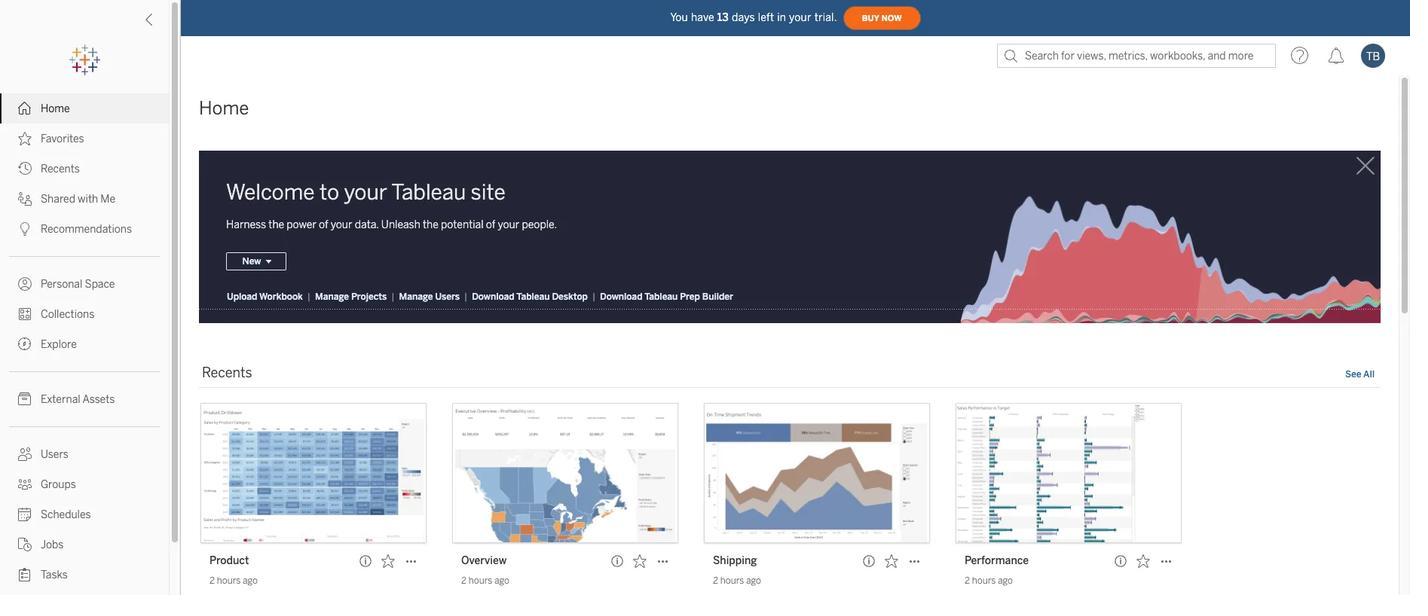 Task type: describe. For each thing, give the bounding box(es) containing it.
by text only_f5he34f image for home
[[18, 102, 32, 115]]

0 vertical spatial users
[[435, 292, 460, 303]]

personal space link
[[0, 269, 169, 299]]

recents inside recents link
[[41, 163, 80, 176]]

product
[[210, 555, 249, 568]]

now
[[882, 13, 902, 23]]

your right in
[[789, 11, 812, 24]]

your up data.
[[344, 180, 387, 205]]

hours for product
[[217, 576, 241, 587]]

2 hours ago for shipping
[[713, 576, 761, 587]]

jobs link
[[0, 530, 169, 560]]

upload
[[227, 292, 257, 303]]

hours for shipping
[[721, 576, 744, 587]]

manage projects link
[[314, 291, 388, 303]]

days
[[732, 11, 755, 24]]

navigation panel element
[[0, 45, 169, 596]]

personal
[[41, 278, 82, 291]]

assets
[[82, 394, 115, 406]]

2 hours ago for overview
[[461, 576, 510, 587]]

trial.
[[815, 11, 837, 24]]

ago for shipping
[[746, 576, 761, 587]]

download tableau desktop link
[[471, 291, 589, 303]]

power
[[287, 219, 317, 232]]

welcome
[[226, 180, 315, 205]]

people.
[[522, 219, 557, 232]]

2 for overview
[[461, 576, 467, 587]]

schedules
[[41, 509, 91, 522]]

1 horizontal spatial tableau
[[517, 292, 550, 303]]

desktop
[[552, 292, 588, 303]]

workbook
[[259, 292, 303, 303]]

your left data.
[[331, 219, 353, 232]]

2 hours ago for performance
[[965, 576, 1013, 587]]

users link
[[0, 440, 169, 470]]

ago for performance
[[998, 576, 1013, 587]]

groups link
[[0, 470, 169, 500]]

left
[[758, 11, 774, 24]]

welcome to your tableau site
[[226, 180, 506, 205]]

buy
[[862, 13, 880, 23]]

2 for product
[[210, 576, 215, 587]]

by text only_f5he34f image for shared with me
[[18, 192, 32, 206]]

harness the power of your data. unleash the potential of your people.
[[226, 219, 557, 232]]

favorites
[[41, 133, 84, 146]]

shared with me
[[41, 193, 115, 206]]

jobs
[[41, 539, 64, 552]]

groups
[[41, 479, 76, 492]]

your left people.
[[498, 219, 520, 232]]

ago for overview
[[495, 576, 510, 587]]

1 download from the left
[[472, 292, 515, 303]]

2 manage from the left
[[399, 292, 433, 303]]

in
[[777, 11, 786, 24]]

harness
[[226, 219, 266, 232]]

builder
[[703, 292, 734, 303]]

see all link
[[1346, 368, 1375, 384]]

you have 13 days left in your trial.
[[671, 11, 837, 24]]

space
[[85, 278, 115, 291]]

external
[[41, 394, 80, 406]]

buy now
[[862, 13, 902, 23]]

see
[[1346, 370, 1362, 380]]

schedules link
[[0, 500, 169, 530]]

buy now button
[[843, 6, 921, 30]]

all
[[1364, 370, 1375, 380]]

collections
[[41, 308, 94, 321]]

1 the from the left
[[269, 219, 284, 232]]

recommendations
[[41, 223, 132, 236]]

with
[[78, 193, 98, 206]]

by text only_f5he34f image for jobs
[[18, 538, 32, 552]]

shared with me link
[[0, 184, 169, 214]]

2 for performance
[[965, 576, 970, 587]]

to
[[320, 180, 339, 205]]

new
[[242, 257, 261, 267]]



Task type: locate. For each thing, give the bounding box(es) containing it.
manage users link
[[398, 291, 461, 303]]

2 by text only_f5he34f image from the top
[[18, 132, 32, 146]]

| right the desktop
[[593, 292, 596, 303]]

1 manage from the left
[[315, 292, 349, 303]]

explore
[[41, 339, 77, 351]]

by text only_f5he34f image inside users link
[[18, 448, 32, 461]]

ago down product
[[243, 576, 258, 587]]

9 by text only_f5he34f image from the top
[[18, 568, 32, 582]]

0 horizontal spatial home
[[41, 103, 70, 115]]

1 vertical spatial users
[[41, 449, 69, 461]]

recents link
[[0, 154, 169, 184]]

2 horizontal spatial tableau
[[645, 292, 678, 303]]

3 by text only_f5he34f image from the top
[[18, 222, 32, 236]]

by text only_f5he34f image left 'jobs'
[[18, 538, 32, 552]]

by text only_f5he34f image for groups
[[18, 478, 32, 492]]

1 horizontal spatial home
[[199, 97, 249, 119]]

hours
[[217, 576, 241, 587], [469, 576, 493, 587], [721, 576, 744, 587], [972, 576, 996, 587]]

manage
[[315, 292, 349, 303], [399, 292, 433, 303]]

hours down shipping
[[721, 576, 744, 587]]

0 vertical spatial recents
[[41, 163, 80, 176]]

by text only_f5he34f image inside tasks link
[[18, 568, 32, 582]]

the right unleash
[[423, 219, 439, 232]]

1 horizontal spatial manage
[[399, 292, 433, 303]]

3 2 hours ago from the left
[[713, 576, 761, 587]]

0 horizontal spatial users
[[41, 449, 69, 461]]

users inside main navigation. press the up and down arrow keys to access links. element
[[41, 449, 69, 461]]

personal space
[[41, 278, 115, 291]]

ago
[[243, 576, 258, 587], [495, 576, 510, 587], [746, 576, 761, 587], [998, 576, 1013, 587]]

by text only_f5he34f image for schedules
[[18, 508, 32, 522]]

recommendations link
[[0, 214, 169, 244]]

4 ago from the left
[[998, 576, 1013, 587]]

have
[[691, 11, 715, 24]]

your
[[789, 11, 812, 24], [344, 180, 387, 205], [331, 219, 353, 232], [498, 219, 520, 232]]

by text only_f5he34f image left tasks
[[18, 568, 32, 582]]

by text only_f5he34f image inside external assets link
[[18, 393, 32, 406]]

by text only_f5he34f image for personal space
[[18, 277, 32, 291]]

main navigation. press the up and down arrow keys to access links. element
[[0, 93, 169, 596]]

you
[[671, 11, 688, 24]]

the left power
[[269, 219, 284, 232]]

by text only_f5he34f image inside schedules link
[[18, 508, 32, 522]]

home inside main navigation. press the up and down arrow keys to access links. element
[[41, 103, 70, 115]]

1 by text only_f5he34f image from the top
[[18, 102, 32, 115]]

2 hours ago for product
[[210, 576, 258, 587]]

ago down shipping
[[746, 576, 761, 587]]

collections link
[[0, 299, 169, 329]]

3 ago from the left
[[746, 576, 761, 587]]

|
[[307, 292, 311, 303], [391, 292, 395, 303], [464, 292, 468, 303], [593, 292, 596, 303]]

2 down performance on the bottom
[[965, 576, 970, 587]]

2 hours from the left
[[469, 576, 493, 587]]

1 ago from the left
[[243, 576, 258, 587]]

1 2 hours ago from the left
[[210, 576, 258, 587]]

hours for performance
[[972, 576, 996, 587]]

unleash
[[381, 219, 421, 232]]

by text only_f5he34f image
[[18, 162, 32, 176], [18, 192, 32, 206], [18, 222, 32, 236], [18, 308, 32, 321], [18, 538, 32, 552]]

0 horizontal spatial recents
[[41, 163, 80, 176]]

download right manage users link
[[472, 292, 515, 303]]

2 hours ago
[[210, 576, 258, 587], [461, 576, 510, 587], [713, 576, 761, 587], [965, 576, 1013, 587]]

shipping
[[713, 555, 757, 568]]

tableau left prep
[[645, 292, 678, 303]]

2 2 hours ago from the left
[[461, 576, 510, 587]]

0 horizontal spatial download
[[472, 292, 515, 303]]

by text only_f5he34f image inside "personal space" link
[[18, 277, 32, 291]]

by text only_f5he34f image inside recommendations link
[[18, 222, 32, 236]]

tasks link
[[0, 560, 169, 590]]

external assets
[[41, 394, 115, 406]]

6 by text only_f5he34f image from the top
[[18, 448, 32, 461]]

by text only_f5he34f image for recommendations
[[18, 222, 32, 236]]

0 horizontal spatial manage
[[315, 292, 349, 303]]

by text only_f5he34f image up favorites link
[[18, 102, 32, 115]]

by text only_f5he34f image inside groups link
[[18, 478, 32, 492]]

by text only_f5he34f image left collections on the left of the page
[[18, 308, 32, 321]]

1 of from the left
[[319, 219, 328, 232]]

site
[[471, 180, 506, 205]]

data.
[[355, 219, 379, 232]]

see all
[[1346, 370, 1375, 380]]

by text only_f5he34f image for users
[[18, 448, 32, 461]]

3 | from the left
[[464, 292, 468, 303]]

2 down overview in the bottom left of the page
[[461, 576, 467, 587]]

by text only_f5he34f image for tasks
[[18, 568, 32, 582]]

of right potential
[[486, 219, 496, 232]]

1 horizontal spatial users
[[435, 292, 460, 303]]

1 horizontal spatial of
[[486, 219, 496, 232]]

4 by text only_f5he34f image from the top
[[18, 308, 32, 321]]

by text only_f5he34f image left the shared
[[18, 192, 32, 206]]

users
[[435, 292, 460, 303], [41, 449, 69, 461]]

4 2 hours ago from the left
[[965, 576, 1013, 587]]

7 by text only_f5he34f image from the top
[[18, 478, 32, 492]]

hours down performance on the bottom
[[972, 576, 996, 587]]

me
[[101, 193, 115, 206]]

by text only_f5he34f image left external
[[18, 393, 32, 406]]

1 horizontal spatial the
[[423, 219, 439, 232]]

the
[[269, 219, 284, 232], [423, 219, 439, 232]]

0 horizontal spatial the
[[269, 219, 284, 232]]

1 by text only_f5he34f image from the top
[[18, 162, 32, 176]]

by text only_f5he34f image inside recents link
[[18, 162, 32, 176]]

download right the desktop
[[600, 292, 643, 303]]

2 the from the left
[[423, 219, 439, 232]]

by text only_f5he34f image inside explore link
[[18, 338, 32, 351]]

Search for views, metrics, workbooks, and more text field
[[997, 44, 1276, 68]]

2 by text only_f5he34f image from the top
[[18, 192, 32, 206]]

by text only_f5he34f image left schedules
[[18, 508, 32, 522]]

by text only_f5he34f image up groups link
[[18, 448, 32, 461]]

2
[[210, 576, 215, 587], [461, 576, 467, 587], [713, 576, 719, 587], [965, 576, 970, 587]]

by text only_f5he34f image inside shared with me link
[[18, 192, 32, 206]]

home
[[199, 97, 249, 119], [41, 103, 70, 115]]

of right power
[[319, 219, 328, 232]]

tableau up unleash
[[392, 180, 466, 205]]

2 hours ago down performance on the bottom
[[965, 576, 1013, 587]]

0 horizontal spatial of
[[319, 219, 328, 232]]

4 by text only_f5he34f image from the top
[[18, 338, 32, 351]]

1 hours from the left
[[217, 576, 241, 587]]

| right manage users link
[[464, 292, 468, 303]]

1 | from the left
[[307, 292, 311, 303]]

3 2 from the left
[[713, 576, 719, 587]]

2 of from the left
[[486, 219, 496, 232]]

2 download from the left
[[600, 292, 643, 303]]

by text only_f5he34f image inside "collections" link
[[18, 308, 32, 321]]

by text only_f5he34f image left groups
[[18, 478, 32, 492]]

potential
[[441, 219, 484, 232]]

by text only_f5he34f image for explore
[[18, 338, 32, 351]]

2 hours ago down shipping
[[713, 576, 761, 587]]

by text only_f5he34f image
[[18, 102, 32, 115], [18, 132, 32, 146], [18, 277, 32, 291], [18, 338, 32, 351], [18, 393, 32, 406], [18, 448, 32, 461], [18, 478, 32, 492], [18, 508, 32, 522], [18, 568, 32, 582]]

overview
[[461, 555, 507, 568]]

5 by text only_f5he34f image from the top
[[18, 393, 32, 406]]

hours down overview in the bottom left of the page
[[469, 576, 493, 587]]

users down potential
[[435, 292, 460, 303]]

8 by text only_f5he34f image from the top
[[18, 508, 32, 522]]

tableau left the desktop
[[517, 292, 550, 303]]

2 ago from the left
[[495, 576, 510, 587]]

by text only_f5he34f image left personal
[[18, 277, 32, 291]]

2 for shipping
[[713, 576, 719, 587]]

by text only_f5he34f image for favorites
[[18, 132, 32, 146]]

download tableau prep builder link
[[599, 291, 734, 303]]

| right "workbook"
[[307, 292, 311, 303]]

13
[[718, 11, 729, 24]]

of
[[319, 219, 328, 232], [486, 219, 496, 232]]

by text only_f5he34f image for collections
[[18, 308, 32, 321]]

upload workbook button
[[226, 291, 304, 303]]

download
[[472, 292, 515, 303], [600, 292, 643, 303]]

2 | from the left
[[391, 292, 395, 303]]

by text only_f5he34f image for recents
[[18, 162, 32, 176]]

ago down overview in the bottom left of the page
[[495, 576, 510, 587]]

2 hours ago down product
[[210, 576, 258, 587]]

3 by text only_f5he34f image from the top
[[18, 277, 32, 291]]

1 2 from the left
[[210, 576, 215, 587]]

performance
[[965, 555, 1029, 568]]

home link
[[0, 93, 169, 124]]

prep
[[680, 292, 700, 303]]

0 horizontal spatial tableau
[[392, 180, 466, 205]]

by text only_f5he34f image for external assets
[[18, 393, 32, 406]]

tasks
[[41, 569, 68, 582]]

users up groups
[[41, 449, 69, 461]]

| right "projects"
[[391, 292, 395, 303]]

by text only_f5he34f image left recommendations
[[18, 222, 32, 236]]

by text only_f5he34f image down favorites link
[[18, 162, 32, 176]]

by text only_f5he34f image left favorites
[[18, 132, 32, 146]]

2 down shipping
[[713, 576, 719, 587]]

1 vertical spatial recents
[[202, 365, 252, 382]]

ago for product
[[243, 576, 258, 587]]

4 | from the left
[[593, 292, 596, 303]]

shared
[[41, 193, 75, 206]]

projects
[[351, 292, 387, 303]]

favorites link
[[0, 124, 169, 154]]

external assets link
[[0, 385, 169, 415]]

tableau
[[392, 180, 466, 205], [517, 292, 550, 303], [645, 292, 678, 303]]

new button
[[226, 253, 286, 271]]

explore link
[[0, 329, 169, 360]]

manage right "projects"
[[399, 292, 433, 303]]

by text only_f5he34f image inside jobs link
[[18, 538, 32, 552]]

manage left "projects"
[[315, 292, 349, 303]]

2 down product
[[210, 576, 215, 587]]

4 hours from the left
[[972, 576, 996, 587]]

2 hours ago down overview in the bottom left of the page
[[461, 576, 510, 587]]

1 horizontal spatial download
[[600, 292, 643, 303]]

1 horizontal spatial recents
[[202, 365, 252, 382]]

upload workbook | manage projects | manage users | download tableau desktop | download tableau prep builder
[[227, 292, 734, 303]]

ago down performance on the bottom
[[998, 576, 1013, 587]]

3 hours from the left
[[721, 576, 744, 587]]

2 2 from the left
[[461, 576, 467, 587]]

recents
[[41, 163, 80, 176], [202, 365, 252, 382]]

by text only_f5he34f image left explore on the bottom of the page
[[18, 338, 32, 351]]

5 by text only_f5he34f image from the top
[[18, 538, 32, 552]]

hours down product
[[217, 576, 241, 587]]

4 2 from the left
[[965, 576, 970, 587]]

by text only_f5he34f image inside favorites link
[[18, 132, 32, 146]]

hours for overview
[[469, 576, 493, 587]]

by text only_f5he34f image inside the home link
[[18, 102, 32, 115]]



Task type: vqa. For each thing, say whether or not it's contained in the screenshot.
third Hours from the right
yes



